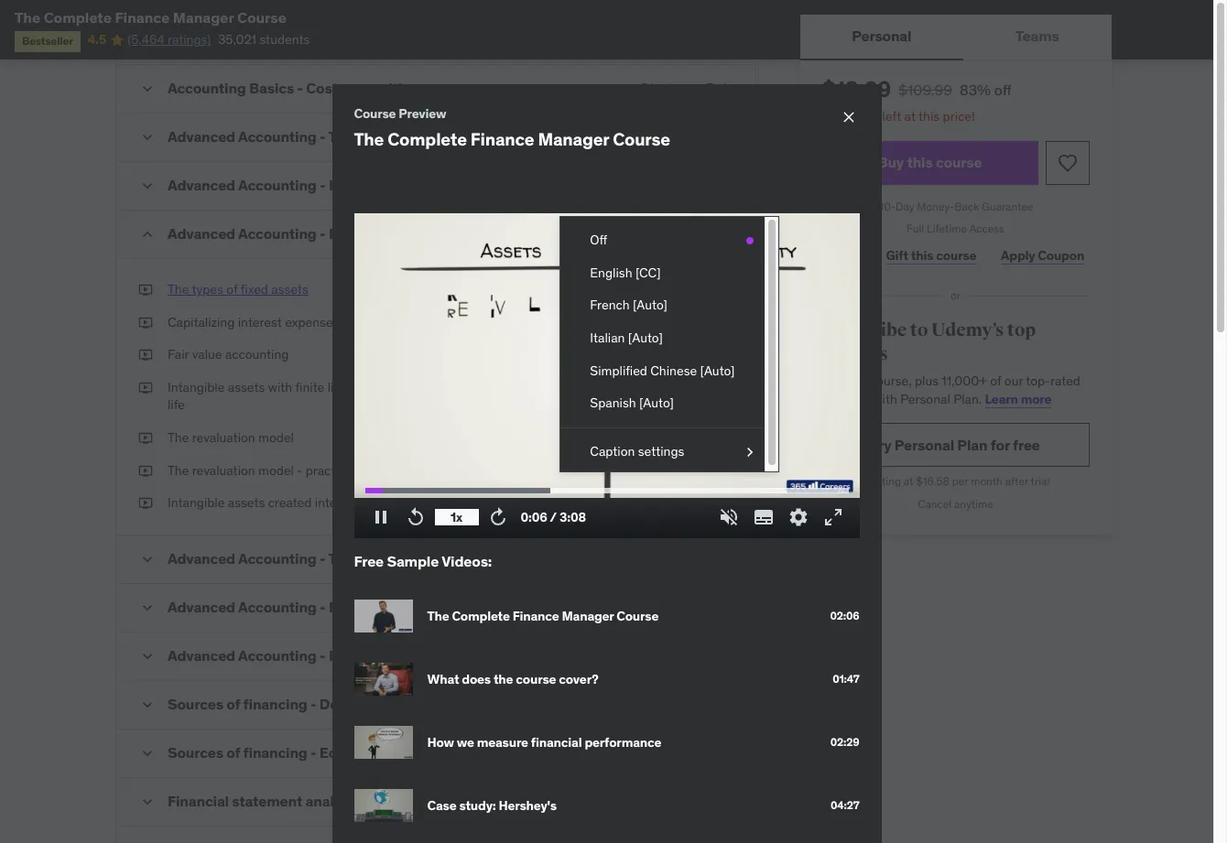 Task type: locate. For each thing, give the bounding box(es) containing it.
2
[[841, 108, 849, 125]]

this inside get this course, plus 11,000+ of our top-rated courses, with personal plan.
[[847, 373, 868, 390]]

caption settings button
[[561, 436, 765, 469]]

0 vertical spatial -
[[320, 224, 326, 243]]

back
[[955, 199, 980, 213]]

30-
[[878, 199, 897, 213]]

2 vertical spatial xsmall image
[[138, 462, 153, 480]]

[cc]
[[636, 265, 661, 281]]

at inside the starting at $16.58 per month after trial cancel anytime
[[905, 475, 914, 489]]

0 vertical spatial life
[[328, 379, 345, 396]]

$18.99
[[823, 75, 892, 104]]

of
[[226, 281, 238, 298], [991, 373, 1002, 390]]

access
[[970, 222, 1005, 236]]

1 vertical spatial complete
[[388, 128, 467, 150]]

try personal plan for free
[[872, 436, 1041, 454]]

2 vertical spatial manager
[[562, 608, 614, 625]]

with left finite
[[268, 379, 292, 396]]

35,021
[[218, 32, 257, 48]]

0 horizontal spatial the complete finance manager course
[[15, 8, 287, 27]]

course down the lifetime
[[937, 247, 977, 264]]

this right 'buy'
[[908, 153, 934, 171]]

0 vertical spatial revaluation
[[192, 430, 255, 446]]

- left practical
[[297, 462, 303, 479]]

this inside $18.99 $109.99 83% off 2 days left at this price!
[[919, 108, 941, 125]]

get
[[823, 373, 844, 390]]

personal down plus in the top of the page
[[901, 391, 951, 408]]

course for gift this course
[[937, 247, 977, 264]]

personal
[[853, 27, 912, 45], [901, 391, 951, 408], [895, 436, 955, 454]]

subtitles image
[[753, 507, 775, 529]]

expenses
[[285, 314, 339, 330]]

0 horizontal spatial -
[[297, 462, 303, 479]]

0 vertical spatial preview
[[399, 105, 446, 122]]

month
[[972, 475, 1004, 489]]

interest
[[238, 314, 282, 330]]

preview
[[399, 105, 446, 122], [624, 281, 670, 298]]

assets right the fixed
[[271, 281, 309, 298]]

0 horizontal spatial with
[[268, 379, 292, 396]]

1 vertical spatial model
[[258, 462, 294, 479]]

2 revaluation from the top
[[192, 462, 255, 479]]

the complete finance manager course inside the complete finance manager course dialog
[[427, 608, 659, 625]]

5 small image from the top
[[138, 648, 157, 666]]

advanced accounting - fixed assets
[[168, 224, 413, 243]]

finance
[[115, 8, 170, 27], [471, 128, 535, 150], [513, 608, 559, 625]]

revaluation for the revaluation model - practical exercise
[[192, 462, 255, 479]]

1 vertical spatial manager
[[538, 128, 609, 150]]

the complete finance manager course up (5,464
[[15, 8, 287, 27]]

courses
[[823, 342, 889, 365]]

2 xsmall image from the top
[[138, 379, 153, 397]]

3 xsmall image from the top
[[138, 462, 153, 480]]

(5,464 ratings)
[[128, 32, 211, 48]]

at right left
[[905, 108, 917, 125]]

revaluation down the revaluation model
[[192, 462, 255, 479]]

2 vertical spatial course
[[516, 672, 556, 688]]

forward 5 seconds image
[[487, 507, 509, 529]]

0 vertical spatial course
[[937, 153, 983, 171]]

xsmall image
[[138, 281, 153, 299], [138, 314, 153, 332], [138, 462, 153, 480]]

this
[[919, 108, 941, 125], [908, 153, 934, 171], [912, 247, 934, 264], [847, 373, 868, 390]]

2 xsmall image from the top
[[138, 314, 153, 332]]

at left $16.58
[[905, 475, 914, 489]]

1 vertical spatial life
[[168, 397, 185, 414]]

the inside the 'course preview the complete finance manager course'
[[354, 128, 384, 150]]

fullscreen image
[[822, 507, 844, 529]]

menu
[[561, 217, 765, 476]]

course inside button
[[937, 153, 983, 171]]

0 vertical spatial xsmall image
[[138, 281, 153, 299]]

intangible down the revaluation model
[[168, 495, 225, 511]]

complete inside the 'course preview the complete finance manager course'
[[388, 128, 467, 150]]

learn more
[[986, 391, 1053, 408]]

english [cc]
[[590, 265, 661, 281]]

1 vertical spatial xsmall image
[[138, 314, 153, 332]]

4 small image from the top
[[138, 599, 157, 617]]

2 model from the top
[[258, 462, 294, 479]]

subscribe to udemy's top courses
[[823, 319, 1037, 365]]

plan
[[958, 436, 988, 454]]

1 xsmall image from the top
[[138, 281, 153, 299]]

0:06
[[521, 509, 548, 526]]

1 vertical spatial at
[[905, 475, 914, 489]]

1 vertical spatial personal
[[901, 391, 951, 408]]

xsmall image for intangible assets with finite life vs. intangible assets with infinite life
[[138, 379, 153, 397]]

hershey's
[[499, 798, 557, 815]]

spanish
[[590, 395, 636, 412]]

0 vertical spatial the complete finance manager course
[[15, 8, 287, 27]]

wishlist image
[[1057, 152, 1079, 174]]

this up courses,
[[847, 373, 868, 390]]

the complete finance manager course dialog
[[332, 84, 882, 844]]

1 vertical spatial -
[[297, 462, 303, 479]]

assets
[[368, 224, 413, 243], [271, 281, 309, 298], [228, 379, 265, 396], [427, 379, 464, 396], [228, 495, 265, 511]]

intangible down value
[[168, 379, 225, 396]]

4.5
[[88, 32, 106, 48]]

value
[[192, 347, 222, 363]]

of left the fixed
[[226, 281, 238, 298]]

french [auto]
[[590, 297, 668, 314]]

of left our
[[991, 373, 1002, 390]]

accounting
[[225, 347, 289, 363]]

2 vertical spatial personal
[[895, 436, 955, 454]]

with down course,
[[874, 391, 898, 408]]

rewind 5 seconds image
[[404, 507, 426, 529]]

this for gift
[[912, 247, 934, 264]]

0 horizontal spatial preview
[[399, 105, 446, 122]]

guarantee
[[983, 199, 1035, 213]]

(5,464
[[128, 32, 165, 48]]

this right gift
[[912, 247, 934, 264]]

1x button
[[435, 502, 479, 533]]

fixed
[[329, 224, 365, 243]]

1 horizontal spatial the complete finance manager course
[[427, 608, 659, 625]]

small image
[[138, 31, 157, 50], [138, 177, 157, 195], [138, 550, 157, 569], [138, 599, 157, 617], [138, 648, 157, 666]]

1 horizontal spatial of
[[991, 373, 1002, 390]]

02:16
[[702, 495, 734, 511]]

1 vertical spatial the complete finance manager course
[[427, 608, 659, 625]]

menu containing off
[[561, 217, 765, 476]]

assets right fixed at the top of page
[[368, 224, 413, 243]]

1 vertical spatial course
[[937, 247, 977, 264]]

[auto] down the 'french [auto]' button on the top
[[628, 330, 663, 346]]

personal up $16.58
[[895, 436, 955, 454]]

top
[[1008, 319, 1037, 342]]

spanish [auto]
[[590, 395, 674, 412]]

learn
[[986, 391, 1019, 408]]

- left fixed at the top of page
[[320, 224, 326, 243]]

3 xsmall image from the top
[[138, 430, 153, 448]]

apply coupon
[[1002, 247, 1085, 264]]

buy
[[879, 153, 905, 171]]

revaluation up the revaluation model - practical exercise
[[192, 430, 255, 446]]

cancel
[[919, 498, 953, 511]]

small image
[[138, 80, 157, 98], [138, 128, 157, 147], [138, 225, 157, 244], [741, 443, 759, 461], [138, 696, 157, 714], [138, 745, 157, 763], [138, 793, 157, 812]]

manager
[[173, 8, 234, 27], [538, 128, 609, 150], [562, 608, 614, 625]]

0 vertical spatial at
[[905, 108, 917, 125]]

1 model from the top
[[258, 430, 294, 446]]

1 revaluation from the top
[[192, 430, 255, 446]]

simplified chinese [auto] button
[[561, 355, 765, 388]]

model up intangible assets created internally
[[258, 462, 294, 479]]

off
[[590, 232, 608, 249]]

2 vertical spatial complete
[[452, 608, 510, 625]]

chinese
[[651, 362, 697, 379]]

1 vertical spatial of
[[991, 373, 1002, 390]]

model
[[258, 430, 294, 446], [258, 462, 294, 479]]

35,021 students
[[218, 32, 310, 48]]

course up back
[[937, 153, 983, 171]]

2 small image from the top
[[138, 177, 157, 195]]

0 vertical spatial personal
[[853, 27, 912, 45]]

gift this course link
[[882, 237, 982, 274]]

apply
[[1002, 247, 1036, 264]]

this inside button
[[908, 153, 934, 171]]

assets inside "button"
[[271, 281, 309, 298]]

unmute image
[[718, 507, 740, 529]]

lifetime
[[928, 222, 968, 236]]

english
[[590, 265, 633, 281]]

3 small image from the top
[[138, 550, 157, 569]]

life left 'vs.'
[[328, 379, 345, 396]]

model up the revaluation model - practical exercise
[[258, 430, 294, 446]]

xsmall image for the revaluation model - practical exercise
[[138, 462, 153, 480]]

buy this course button
[[823, 141, 1039, 185]]

[auto] for spanish [auto]
[[639, 395, 674, 412]]

this down '$109.99'
[[919, 108, 941, 125]]

/
[[550, 509, 557, 526]]

advanced accounting - fixed assets button
[[168, 224, 734, 243]]

italian [auto]
[[590, 330, 663, 346]]

0 vertical spatial of
[[226, 281, 238, 298]]

model for the revaluation model - practical exercise
[[258, 462, 294, 479]]

course right the
[[516, 672, 556, 688]]

created
[[268, 495, 312, 511]]

intangible
[[168, 379, 225, 396], [367, 379, 424, 396], [168, 495, 225, 511]]

how
[[427, 735, 454, 751]]

3:08
[[560, 509, 586, 526]]

xsmall image for fair value accounting
[[138, 347, 153, 364]]

videos:
[[442, 553, 492, 571]]

tab list
[[801, 15, 1112, 60]]

[auto] down [cc]
[[633, 297, 668, 314]]

this for buy
[[908, 153, 934, 171]]

try personal plan for free link
[[823, 424, 1090, 468]]

4 xsmall image from the top
[[138, 495, 153, 513]]

1 horizontal spatial preview
[[624, 281, 670, 298]]

1 xsmall image from the top
[[138, 347, 153, 364]]

xsmall image
[[138, 347, 153, 364], [138, 379, 153, 397], [138, 430, 153, 448], [138, 495, 153, 513]]

-
[[320, 224, 326, 243], [297, 462, 303, 479]]

1 vertical spatial revaluation
[[192, 462, 255, 479]]

life down fair
[[168, 397, 185, 414]]

0 horizontal spatial of
[[226, 281, 238, 298]]

[auto] down simplified chinese [auto] button
[[639, 395, 674, 412]]

2 horizontal spatial with
[[874, 391, 898, 408]]

the complete finance manager course up what does the course cover?
[[427, 608, 659, 625]]

how we measure financial performance
[[427, 735, 662, 751]]

the inside "button"
[[168, 281, 189, 298]]

0 vertical spatial manager
[[173, 8, 234, 27]]

1 vertical spatial finance
[[471, 128, 535, 150]]

with left infinite
[[467, 379, 492, 396]]

revaluation
[[192, 430, 255, 446], [192, 462, 255, 479]]

money-
[[918, 199, 955, 213]]

internally
[[315, 495, 368, 511]]

1 horizontal spatial -
[[320, 224, 326, 243]]

04:27
[[831, 799, 860, 813]]

advanced
[[168, 224, 235, 243]]

personal up $18.99
[[853, 27, 912, 45]]

0 vertical spatial model
[[258, 430, 294, 446]]

preview inside the 'course preview the complete finance manager course'
[[399, 105, 446, 122]]

free
[[354, 553, 384, 571]]

[auto] inside button
[[628, 330, 663, 346]]

intangible assets with finite life vs. intangible assets with infinite life
[[168, 379, 534, 414]]



Task type: vqa. For each thing, say whether or not it's contained in the screenshot.
CHOOSE COURSES TAUGHT BY REAL-WORLD EXPERTS
no



Task type: describe. For each thing, give the bounding box(es) containing it.
capitalizing interest expenses
[[168, 314, 339, 330]]

left
[[883, 108, 902, 125]]

30-day money-back guarantee full lifetime access
[[878, 199, 1035, 236]]

measure
[[477, 735, 529, 751]]

infinite
[[495, 379, 534, 396]]

02:29
[[831, 736, 860, 750]]

model for the revaluation model
[[258, 430, 294, 446]]

gift
[[887, 247, 909, 264]]

course,
[[871, 373, 913, 390]]

learn more link
[[986, 391, 1053, 408]]

menu inside the complete finance manager course dialog
[[561, 217, 765, 476]]

cover?
[[559, 672, 599, 688]]

subscribe
[[823, 319, 908, 342]]

free sample videos:
[[354, 553, 492, 571]]

top-
[[1027, 373, 1051, 390]]

the
[[494, 672, 513, 688]]

italian [auto] button
[[561, 323, 765, 355]]

performance
[[585, 735, 662, 751]]

to
[[911, 319, 929, 342]]

apply coupon button
[[997, 237, 1090, 274]]

0:06 / 3:08
[[521, 509, 586, 526]]

1 vertical spatial preview
[[624, 281, 670, 298]]

fixed
[[241, 281, 268, 298]]

with inside get this course, plus 11,000+ of our top-rated courses, with personal plan.
[[874, 391, 898, 408]]

fair value accounting
[[168, 347, 289, 363]]

practical
[[306, 462, 355, 479]]

0 horizontal spatial life
[[168, 397, 185, 414]]

starting
[[862, 475, 902, 489]]

the revaluation model - practical exercise
[[168, 462, 406, 479]]

anytime
[[955, 498, 994, 511]]

ratings)
[[168, 32, 211, 48]]

$16.58
[[917, 475, 950, 489]]

spanish [auto] button
[[561, 388, 765, 420]]

for
[[992, 436, 1011, 454]]

off button
[[561, 225, 765, 257]]

of inside "button"
[[226, 281, 238, 298]]

[auto] up 04:12 on the top of page
[[700, 362, 735, 379]]

83%
[[961, 81, 992, 99]]

exercise
[[358, 462, 406, 479]]

$109.99
[[899, 81, 953, 99]]

course inside dialog
[[516, 672, 556, 688]]

get this course, plus 11,000+ of our top-rated courses, with personal plan.
[[823, 373, 1082, 408]]

settings image
[[787, 507, 809, 529]]

this for get
[[847, 373, 868, 390]]

revaluation for the revaluation model
[[192, 430, 255, 446]]

does
[[462, 672, 491, 688]]

04:12
[[703, 379, 734, 396]]

[auto] for italian [auto]
[[628, 330, 663, 346]]

types
[[192, 281, 223, 298]]

study:
[[459, 798, 496, 815]]

assets inside dropdown button
[[368, 224, 413, 243]]

plan.
[[954, 391, 983, 408]]

bestseller
[[22, 34, 73, 48]]

rated
[[1051, 373, 1082, 390]]

intangible for intangible assets with finite life vs. intangible assets with infinite life
[[168, 379, 225, 396]]

- inside dropdown button
[[320, 224, 326, 243]]

1 horizontal spatial life
[[328, 379, 345, 396]]

tab list containing personal
[[801, 15, 1112, 60]]

pause image
[[370, 507, 392, 529]]

personal button
[[801, 15, 964, 59]]

assets left the created
[[228, 495, 265, 511]]

free
[[1014, 436, 1041, 454]]

xsmall image for intangible assets created internally
[[138, 495, 153, 513]]

simplified
[[590, 362, 648, 379]]

intangible right 'vs.'
[[367, 379, 424, 396]]

coupon
[[1039, 247, 1085, 264]]

$18.99 $109.99 83% off 2 days left at this price!
[[823, 75, 1013, 125]]

manager inside the 'course preview the complete finance manager course'
[[538, 128, 609, 150]]

of inside get this course, plus 11,000+ of our top-rated courses, with personal plan.
[[991, 373, 1002, 390]]

course for buy this course
[[937, 153, 983, 171]]

0 vertical spatial complete
[[44, 8, 112, 27]]

full
[[908, 222, 925, 236]]

xsmall image for the revaluation model
[[138, 430, 153, 448]]

close modal image
[[840, 108, 858, 127]]

personal inside get this course, plus 11,000+ of our top-rated courses, with personal plan.
[[901, 391, 951, 408]]

captions group
[[561, 225, 765, 420]]

gift this course
[[887, 247, 977, 264]]

0 vertical spatial finance
[[115, 8, 170, 27]]

personal inside button
[[853, 27, 912, 45]]

2 vertical spatial finance
[[513, 608, 559, 625]]

udemy's
[[932, 319, 1005, 342]]

what
[[427, 672, 459, 688]]

assets left infinite
[[427, 379, 464, 396]]

the revaluation model
[[168, 430, 294, 446]]

1 small image from the top
[[138, 31, 157, 50]]

caption settings
[[590, 443, 685, 460]]

italian
[[590, 330, 625, 346]]

buy this course
[[879, 153, 983, 171]]

finance inside the 'course preview the complete finance manager course'
[[471, 128, 535, 150]]

off
[[995, 81, 1013, 99]]

students
[[260, 32, 310, 48]]

accounting
[[238, 224, 317, 243]]

course preview the complete finance manager course
[[354, 105, 671, 150]]

simplified chinese [auto]
[[590, 362, 735, 379]]

financial
[[531, 735, 582, 751]]

after
[[1006, 475, 1029, 489]]

we
[[457, 735, 474, 751]]

[auto] for french [auto]
[[633, 297, 668, 314]]

french [auto] button
[[561, 290, 765, 323]]

small image inside caption settings popup button
[[741, 443, 759, 461]]

intangible for intangible assets created internally
[[168, 495, 225, 511]]

at inside $18.99 $109.99 83% off 2 days left at this price!
[[905, 108, 917, 125]]

xsmall image for capitalizing interest expenses
[[138, 314, 153, 332]]

per
[[953, 475, 969, 489]]

plus
[[916, 373, 940, 390]]

the types of fixed assets
[[168, 281, 309, 298]]

the types of fixed assets button
[[168, 281, 309, 299]]

1 horizontal spatial with
[[467, 379, 492, 396]]

trial
[[1032, 475, 1051, 489]]

11,000+
[[943, 373, 988, 390]]

02:06
[[831, 610, 860, 623]]

what does the course cover?
[[427, 672, 599, 688]]

assets down accounting
[[228, 379, 265, 396]]

vs.
[[348, 379, 364, 396]]

progress bar slider
[[365, 480, 849, 502]]

starting at $16.58 per month after trial cancel anytime
[[862, 475, 1051, 511]]

english [cc] button
[[561, 257, 765, 290]]



